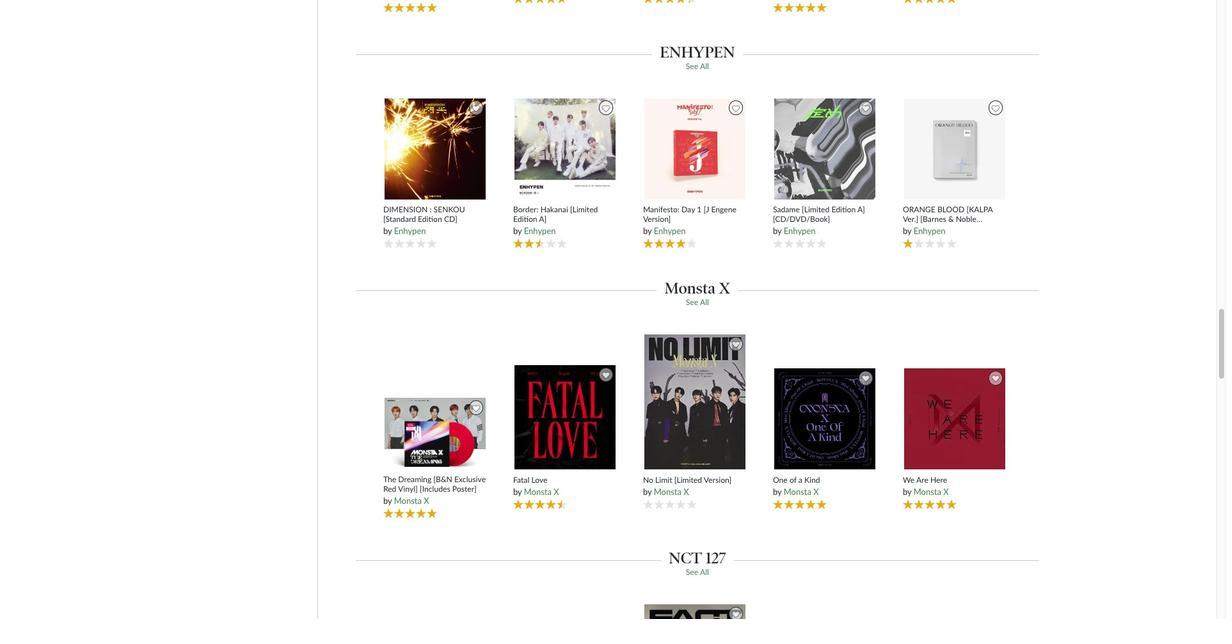 Task type: vqa. For each thing, say whether or not it's contained in the screenshot.
Monsta in No Limit [Limited Version] by Monsta X
yes



Task type: describe. For each thing, give the bounding box(es) containing it.
border: hakanai [limited edition a] link
[[513, 205, 618, 224]]

5th album 'fact check' [storage ver.] image
[[644, 604, 747, 620]]

sadame
[[773, 205, 800, 214]]

poster]
[[453, 485, 477, 494]]

enhypen
[[660, 43, 735, 62]]

the dreaming [b&n exclusive red vinyl] [includes poster] link
[[383, 475, 488, 494]]

all for monsta
[[700, 298, 709, 308]]

the
[[383, 475, 396, 485]]

[cd/dvd/book]
[[773, 215, 831, 224]]

orange blood [kalpa ver.] [barnes & noble exclusive] image
[[904, 98, 1007, 200]]

[standard
[[383, 215, 416, 224]]

dimension : senkou [standard edition cd] by enhypen
[[383, 205, 465, 236]]

by down ver.]
[[903, 226, 912, 236]]

by inside the dreaming [b&n exclusive red vinyl] [includes poster] by monsta x
[[383, 496, 392, 507]]

enhypen inside sadame [limited edition a] [cd/dvd/book] by enhypen
[[784, 226, 816, 236]]

no limit [limited version] link
[[643, 476, 747, 485]]

[limited for enhypen
[[570, 205, 598, 214]]

x inside no limit [limited version] by monsta x
[[684, 487, 689, 497]]

a] inside border: hakanai [limited edition a] by enhypen
[[539, 215, 547, 224]]

manifesto: day 1 [j engene version] image
[[644, 98, 747, 200]]

of
[[790, 476, 797, 485]]

nct
[[669, 550, 703, 568]]

enhypen inside manifesto: day 1 [j engene version] by enhypen
[[654, 226, 686, 236]]

enhypen inside dimension : senkou [standard edition cd] by enhypen
[[394, 226, 426, 236]]

by inside dimension : senkou [standard edition cd] by enhypen
[[383, 226, 392, 236]]

all inside enhypen see all
[[700, 62, 709, 71]]

see all link for 127
[[686, 568, 709, 578]]

we are here link
[[903, 476, 1007, 485]]

border:
[[513, 205, 539, 214]]

dimension : senkou [standard edition cd] image
[[384, 98, 487, 200]]

we
[[903, 476, 915, 485]]

by inside we are here by monsta x
[[903, 487, 912, 497]]

version] inside no limit [limited version] by monsta x
[[704, 476, 732, 485]]

by inside sadame [limited edition a] [cd/dvd/book] by enhypen
[[773, 226, 782, 236]]

monsta x link for by
[[524, 487, 559, 497]]

x inside monsta x see all
[[719, 279, 731, 298]]

red
[[383, 485, 397, 494]]

manifesto: day 1 [j engene version] link
[[643, 205, 747, 224]]

edition inside border: hakanai [limited edition a] by enhypen
[[513, 215, 538, 224]]

by enhypen
[[903, 226, 946, 236]]

dreaming
[[398, 475, 432, 485]]

limit
[[656, 476, 673, 485]]

dimension : senkou [standard edition cd] link
[[383, 205, 488, 224]]

senkou
[[434, 205, 465, 214]]

kind
[[805, 476, 821, 485]]

we are here by monsta x
[[903, 476, 949, 497]]

sadame [limited edition a] [cd/dvd/book] by enhypen
[[773, 205, 865, 236]]

edition inside dimension : senkou [standard edition cd] by enhypen
[[418, 215, 442, 224]]

x inside one of a kind by monsta x
[[814, 487, 819, 497]]

no
[[643, 476, 654, 485]]

monsta inside we are here by monsta x
[[914, 487, 942, 497]]

[j
[[704, 205, 710, 214]]

&
[[949, 215, 954, 224]]

manifesto:
[[643, 205, 680, 214]]

all for nct
[[700, 568, 709, 578]]

love
[[532, 476, 548, 485]]

see inside enhypen see all
[[686, 62, 699, 71]]

monsta x link for a
[[784, 487, 819, 497]]

monsta inside one of a kind by monsta x
[[784, 487, 812, 497]]

fatal love by monsta x
[[513, 476, 559, 497]]

border: hakanai [limited edition a] by enhypen
[[513, 205, 598, 236]]

ver.]
[[903, 215, 919, 224]]

orange blood [kalpa ver.] [barnes & noble exclusive]
[[903, 205, 993, 234]]

see all link for x
[[686, 298, 709, 308]]

5 enhypen from the left
[[914, 226, 946, 236]]

[b&n
[[434, 475, 453, 485]]



Task type: locate. For each thing, give the bounding box(es) containing it.
all inside monsta x see all
[[700, 298, 709, 308]]

orange blood [kalpa ver.] [barnes & noble exclusive] link
[[903, 205, 1007, 234]]

1 enhypen link from the left
[[394, 226, 426, 236]]

0 horizontal spatial [limited
[[570, 205, 598, 214]]

orange
[[903, 205, 936, 214]]

by inside no limit [limited version] by monsta x
[[643, 487, 652, 497]]

noble
[[956, 215, 977, 224]]

a]
[[858, 205, 865, 214], [539, 215, 547, 224]]

monsta
[[665, 279, 716, 298], [524, 487, 552, 497], [654, 487, 682, 497], [784, 487, 812, 497], [914, 487, 942, 497], [394, 496, 422, 507]]

[limited up [cd/dvd/book] at top
[[802, 205, 830, 214]]

see
[[686, 62, 699, 71], [686, 298, 699, 308], [686, 568, 699, 578]]

blood
[[938, 205, 965, 214]]

a] down hakanai
[[539, 215, 547, 224]]

exclusive]
[[903, 224, 937, 234]]

sadame [limited edition a] [cd/dvd/book] link
[[773, 205, 877, 224]]

monsta x link for [b&n
[[394, 496, 429, 507]]

1 vertical spatial see
[[686, 298, 699, 308]]

enhypen see all
[[660, 43, 735, 71]]

1 enhypen from the left
[[394, 226, 426, 236]]

4 enhypen link from the left
[[784, 226, 816, 236]]

edition inside sadame [limited edition a] [cd/dvd/book] by enhypen
[[832, 205, 856, 214]]

version] down 'manifesto:' at right
[[643, 215, 671, 224]]

monsta x link down vinyl]
[[394, 496, 429, 507]]

we are here image
[[904, 368, 1007, 471]]

[limited right limit
[[675, 476, 702, 485]]

a] left orange
[[858, 205, 865, 214]]

vinyl]
[[398, 485, 418, 494]]

1 all from the top
[[700, 62, 709, 71]]

edition
[[832, 205, 856, 214], [418, 215, 442, 224], [513, 215, 538, 224]]

enhypen link down 'manifesto:' at right
[[654, 226, 686, 236]]

enhypen link down the [barnes
[[914, 226, 946, 236]]

3 enhypen link from the left
[[654, 226, 686, 236]]

manifesto: day 1 [j engene version] by enhypen
[[643, 205, 737, 236]]

one of a kind image
[[774, 368, 877, 471]]

edition down border:
[[513, 215, 538, 224]]

monsta x link
[[524, 487, 559, 497], [654, 487, 689, 497], [784, 487, 819, 497], [914, 487, 949, 497], [394, 496, 429, 507]]

here
[[931, 476, 948, 485]]

[barnes
[[921, 215, 947, 224]]

[limited
[[570, 205, 598, 214], [802, 205, 830, 214], [675, 476, 702, 485]]

enhypen down border:
[[524, 226, 556, 236]]

version]
[[643, 215, 671, 224], [704, 476, 732, 485]]

version] right limit
[[704, 476, 732, 485]]

no limit [limited version] image
[[644, 334, 747, 471]]

fatal
[[513, 476, 530, 485]]

border: hakanai [limited edition a] image
[[514, 98, 617, 200]]

see all link for see
[[686, 62, 709, 71]]

x inside the dreaming [b&n exclusive red vinyl] [includes poster] by monsta x
[[424, 496, 429, 507]]

day
[[682, 205, 695, 214]]

the dreaming [b&n exclusive red vinyl] [includes poster] by monsta x
[[383, 475, 486, 507]]

engene
[[712, 205, 737, 214]]

by down we
[[903, 487, 912, 497]]

2 see all link from the top
[[686, 298, 709, 308]]

1 vertical spatial version]
[[704, 476, 732, 485]]

enhypen down [standard
[[394, 226, 426, 236]]

see for monsta
[[686, 298, 699, 308]]

[limited inside sadame [limited edition a] [cd/dvd/book] by enhypen
[[802, 205, 830, 214]]

version] inside manifesto: day 1 [j engene version] by enhypen
[[643, 215, 671, 224]]

see all link
[[686, 62, 709, 71], [686, 298, 709, 308], [686, 568, 709, 578]]

edition down :
[[418, 215, 442, 224]]

x inside we are here by monsta x
[[944, 487, 949, 497]]

enhypen down the [barnes
[[914, 226, 946, 236]]

enhypen down [cd/dvd/book] at top
[[784, 226, 816, 236]]

monsta x link down limit
[[654, 487, 689, 497]]

see inside nct 127 see all
[[686, 568, 699, 578]]

by inside manifesto: day 1 [j engene version] by enhypen
[[643, 226, 652, 236]]

all
[[700, 62, 709, 71], [700, 298, 709, 308], [700, 568, 709, 578]]

monsta x see all
[[665, 279, 731, 308]]

by down one
[[773, 487, 782, 497]]

edition right sadame
[[832, 205, 856, 214]]

1 horizontal spatial edition
[[513, 215, 538, 224]]

enhypen
[[394, 226, 426, 236], [524, 226, 556, 236], [654, 226, 686, 236], [784, 226, 816, 236], [914, 226, 946, 236]]

monsta x link for [limited
[[654, 487, 689, 497]]

1
[[697, 205, 702, 214]]

by
[[383, 226, 392, 236], [513, 226, 522, 236], [643, 226, 652, 236], [773, 226, 782, 236], [903, 226, 912, 236], [513, 487, 522, 497], [643, 487, 652, 497], [773, 487, 782, 497], [903, 487, 912, 497], [383, 496, 392, 507]]

enhypen link for dimension : senkou [standard edition cd] by enhypen
[[394, 226, 426, 236]]

[kalpa
[[967, 205, 993, 214]]

:
[[430, 205, 432, 214]]

3 all from the top
[[700, 568, 709, 578]]

by down [standard
[[383, 226, 392, 236]]

2 vertical spatial all
[[700, 568, 709, 578]]

by down fatal
[[513, 487, 522, 497]]

monsta inside monsta x see all
[[665, 279, 716, 298]]

0 horizontal spatial a]
[[539, 215, 547, 224]]

cd]
[[444, 215, 458, 224]]

fatal love image
[[514, 365, 617, 471]]

[limited inside no limit [limited version] by monsta x
[[675, 476, 702, 485]]

0 vertical spatial see all link
[[686, 62, 709, 71]]

enhypen link down [cd/dvd/book] at top
[[784, 226, 816, 236]]

[includes
[[420, 485, 451, 494]]

2 see from the top
[[686, 298, 699, 308]]

are
[[917, 476, 929, 485]]

see for nct
[[686, 568, 699, 578]]

127
[[706, 550, 727, 568]]

monsta x link down a
[[784, 487, 819, 497]]

one of a kind by monsta x
[[773, 476, 821, 497]]

enhypen link down border:
[[524, 226, 556, 236]]

monsta x link down here
[[914, 487, 949, 497]]

3 see all link from the top
[[686, 568, 709, 578]]

0 vertical spatial a]
[[858, 205, 865, 214]]

nct 127 see all
[[669, 550, 727, 578]]

all inside nct 127 see all
[[700, 568, 709, 578]]

by down 'manifesto:' at right
[[643, 226, 652, 236]]

monsta inside the dreaming [b&n exclusive red vinyl] [includes poster] by monsta x
[[394, 496, 422, 507]]

by inside fatal love by monsta x
[[513, 487, 522, 497]]

1 horizontal spatial version]
[[704, 476, 732, 485]]

sadame [limited edition a] [cd/dvd/book] image
[[774, 98, 877, 200]]

1 see from the top
[[686, 62, 699, 71]]

one of a kind link
[[773, 476, 877, 485]]

enhypen link for sadame [limited edition a] [cd/dvd/book] by enhypen
[[784, 226, 816, 236]]

by inside border: hakanai [limited edition a] by enhypen
[[513, 226, 522, 236]]

x
[[719, 279, 731, 298], [554, 487, 559, 497], [684, 487, 689, 497], [814, 487, 819, 497], [944, 487, 949, 497], [424, 496, 429, 507]]

exclusive
[[455, 475, 486, 485]]

2 vertical spatial see all link
[[686, 568, 709, 578]]

enhypen link for border: hakanai [limited edition a] by enhypen
[[524, 226, 556, 236]]

by down no
[[643, 487, 652, 497]]

4 enhypen from the left
[[784, 226, 816, 236]]

a
[[799, 476, 803, 485]]

1 horizontal spatial a]
[[858, 205, 865, 214]]

0 vertical spatial version]
[[643, 215, 671, 224]]

by inside one of a kind by monsta x
[[773, 487, 782, 497]]

1 vertical spatial all
[[700, 298, 709, 308]]

the dreaming [b&n exclusive red vinyl] [includes poster] image
[[384, 398, 487, 470]]

a] inside sadame [limited edition a] [cd/dvd/book] by enhypen
[[858, 205, 865, 214]]

by down red
[[383, 496, 392, 507]]

3 see from the top
[[686, 568, 699, 578]]

enhypen down 'manifesto:' at right
[[654, 226, 686, 236]]

5 enhypen link from the left
[[914, 226, 946, 236]]

1 vertical spatial a]
[[539, 215, 547, 224]]

2 horizontal spatial [limited
[[802, 205, 830, 214]]

hakanai
[[541, 205, 568, 214]]

see inside monsta x see all
[[686, 298, 699, 308]]

one
[[773, 476, 788, 485]]

by down sadame
[[773, 226, 782, 236]]

dimension
[[383, 205, 428, 214]]

x inside fatal love by monsta x
[[554, 487, 559, 497]]

2 horizontal spatial edition
[[832, 205, 856, 214]]

0 horizontal spatial edition
[[418, 215, 442, 224]]

0 vertical spatial see
[[686, 62, 699, 71]]

monsta inside no limit [limited version] by monsta x
[[654, 487, 682, 497]]

enhypen link down [standard
[[394, 226, 426, 236]]

0 horizontal spatial version]
[[643, 215, 671, 224]]

2 all from the top
[[700, 298, 709, 308]]

no limit [limited version] by monsta x
[[643, 476, 732, 497]]

[limited inside border: hakanai [limited edition a] by enhypen
[[570, 205, 598, 214]]

enhypen link for manifesto: day 1 [j engene version] by enhypen
[[654, 226, 686, 236]]

2 vertical spatial see
[[686, 568, 699, 578]]

1 horizontal spatial [limited
[[675, 476, 702, 485]]

monsta x link down love
[[524, 487, 559, 497]]

0 vertical spatial all
[[700, 62, 709, 71]]

3 enhypen from the left
[[654, 226, 686, 236]]

1 see all link from the top
[[686, 62, 709, 71]]

fatal love link
[[513, 476, 618, 485]]

monsta inside fatal love by monsta x
[[524, 487, 552, 497]]

[limited for monsta x
[[675, 476, 702, 485]]

2 enhypen from the left
[[524, 226, 556, 236]]

1 vertical spatial see all link
[[686, 298, 709, 308]]

enhypen inside border: hakanai [limited edition a] by enhypen
[[524, 226, 556, 236]]

monsta x link for here
[[914, 487, 949, 497]]

[limited right hakanai
[[570, 205, 598, 214]]

by down border:
[[513, 226, 522, 236]]

2 enhypen link from the left
[[524, 226, 556, 236]]

enhypen link
[[394, 226, 426, 236], [524, 226, 556, 236], [654, 226, 686, 236], [784, 226, 816, 236], [914, 226, 946, 236]]



